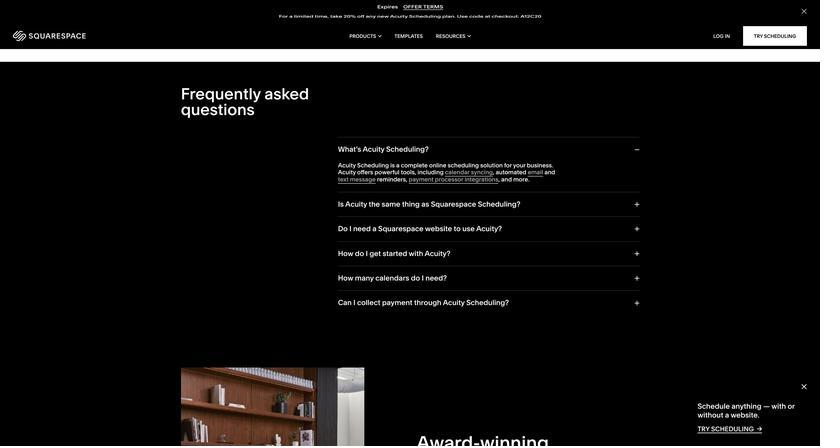 Task type: locate. For each thing, give the bounding box(es) containing it.
started
[[383, 250, 408, 258]]

log             in
[[714, 33, 731, 39]]

acuity
[[390, 12, 408, 18], [363, 145, 385, 154], [338, 162, 356, 169], [338, 169, 356, 176], [346, 200, 367, 209], [443, 299, 465, 308]]

payment
[[409, 176, 434, 183], [382, 299, 413, 308]]

can
[[338, 299, 352, 308]]

scheduling?
[[386, 145, 429, 154], [478, 200, 521, 209], [467, 299, 509, 308]]

do left need?
[[411, 274, 420, 283]]

for
[[279, 12, 288, 18]]

get
[[370, 250, 381, 258]]

new
[[377, 12, 389, 18]]

, down the solution
[[499, 176, 500, 183]]

squarespace logo link
[[13, 31, 172, 41]]

for a limited time, take 20% off any new acuity scheduling plan. use code at checkout: a12c20
[[279, 12, 542, 18]]

acuity?
[[477, 225, 502, 234], [425, 250, 451, 258]]

payment down how many calendars do i need?
[[382, 299, 413, 308]]

calendars
[[376, 274, 410, 283]]

0 vertical spatial payment
[[409, 176, 434, 183]]

website
[[425, 225, 452, 234]]

0 horizontal spatial try
[[698, 426, 710, 434]]

and down for
[[502, 176, 512, 183]]

scheduling
[[409, 12, 441, 18], [765, 33, 797, 39], [357, 162, 389, 169], [712, 426, 755, 434]]

with
[[409, 250, 424, 258], [772, 403, 787, 412]]

how
[[338, 250, 354, 258], [338, 274, 354, 283]]

0 horizontal spatial and
[[502, 176, 512, 183]]

try down without
[[698, 426, 710, 434]]

scheduling inside try scheduling →
[[712, 426, 755, 434]]

scheduling inside acuity scheduling is a complete online scheduling solution for your business. acuity offers powerful tools, including
[[357, 162, 389, 169]]

collect
[[357, 299, 381, 308]]

payment inside calendar syncing , automated email and text message reminders, payment processor integrations , and more.
[[409, 176, 434, 183]]

how many calendars do i need?
[[338, 274, 447, 283]]

scheduling for acuity scheduling is a complete online scheduling solution for your business. acuity offers powerful tools, including
[[357, 162, 389, 169]]

a
[[289, 12, 293, 18], [397, 162, 400, 169], [373, 225, 377, 234], [726, 411, 730, 420]]

1 horizontal spatial do
[[411, 274, 420, 283]]

acuity left offers
[[338, 169, 356, 176]]

1 how from the top
[[338, 250, 354, 258]]

how do i get started with acuity?
[[338, 250, 451, 258]]

how down 'do'
[[338, 250, 354, 258]]

i
[[350, 225, 352, 234], [366, 250, 368, 258], [422, 274, 424, 283], [354, 299, 356, 308]]

a up try scheduling →
[[726, 411, 730, 420]]

thing
[[402, 200, 420, 209]]

acuity? down website
[[425, 250, 451, 258]]

, left for
[[493, 169, 495, 176]]

the
[[369, 200, 380, 209]]

resources
[[436, 33, 466, 39]]

scheduling for try scheduling
[[765, 33, 797, 39]]

and
[[545, 169, 556, 176], [502, 176, 512, 183]]

integrations
[[465, 176, 499, 183]]

with right —
[[772, 403, 787, 412]]

0 vertical spatial squarespace
[[431, 200, 477, 209]]

schedule anything — with or without a website.
[[698, 403, 795, 420]]

2 how from the top
[[338, 274, 354, 283]]

try right in
[[755, 33, 763, 39]]

syncing
[[471, 169, 493, 176]]

try scheduling link
[[744, 26, 808, 46]]

templates
[[395, 33, 423, 39]]

1 horizontal spatial with
[[772, 403, 787, 412]]

payment processor integrations link
[[409, 176, 499, 184]]

20%
[[344, 12, 356, 18]]

acuity scheduling is a complete online scheduling solution for your business. acuity offers powerful tools, including
[[338, 162, 554, 176]]

1 vertical spatial how
[[338, 274, 354, 283]]

squarespace
[[431, 200, 477, 209], [379, 225, 424, 234]]

checkout:
[[492, 12, 519, 18]]

how left many
[[338, 274, 354, 283]]

asked
[[265, 84, 309, 104]]

as
[[422, 200, 430, 209]]

scheduling
[[448, 162, 479, 169]]

0 horizontal spatial do
[[355, 250, 364, 258]]

calendar
[[445, 169, 470, 176]]

text
[[338, 176, 349, 183]]

try inside try scheduling →
[[698, 426, 710, 434]]

a right is
[[397, 162, 400, 169]]

0 horizontal spatial squarespace
[[379, 225, 424, 234]]

solution
[[481, 162, 503, 169]]

1 vertical spatial squarespace
[[379, 225, 424, 234]]

—
[[764, 403, 771, 412]]

0 vertical spatial try
[[755, 33, 763, 39]]

2 vertical spatial scheduling?
[[467, 299, 509, 308]]

0 vertical spatial do
[[355, 250, 364, 258]]

do left get
[[355, 250, 364, 258]]

0 horizontal spatial with
[[409, 250, 424, 258]]

a inside acuity scheduling is a complete online scheduling solution for your business. acuity offers powerful tools, including
[[397, 162, 400, 169]]

try
[[755, 33, 763, 39], [698, 426, 710, 434]]

do
[[355, 250, 364, 258], [411, 274, 420, 283]]

1 vertical spatial with
[[772, 403, 787, 412]]

website.
[[731, 411, 760, 420]]

do i need a squarespace website to use acuity?
[[338, 225, 502, 234]]

with right started
[[409, 250, 424, 258]]

1 vertical spatial acuity?
[[425, 250, 451, 258]]

acuity? right use
[[477, 225, 502, 234]]

acuity right what's
[[363, 145, 385, 154]]

complete
[[401, 162, 428, 169]]

1 vertical spatial try
[[698, 426, 710, 434]]

1 horizontal spatial try
[[755, 33, 763, 39]]

try for try scheduling
[[755, 33, 763, 39]]

limited
[[294, 12, 314, 18]]

and right email at the top right of the page
[[545, 169, 556, 176]]

at
[[485, 12, 491, 18]]

squarespace up started
[[379, 225, 424, 234]]

acuity right "new"
[[390, 12, 408, 18]]

acuity right the is
[[346, 200, 367, 209]]

1 horizontal spatial squarespace
[[431, 200, 477, 209]]

how for how many calendars do i need?
[[338, 274, 354, 283]]

for
[[505, 162, 512, 169]]

scheduling for try scheduling →
[[712, 426, 755, 434]]

payment down complete
[[409, 176, 434, 183]]

reminders,
[[377, 176, 408, 183]]

log             in link
[[714, 33, 731, 39]]

text message link
[[338, 176, 376, 184]]

0 vertical spatial acuity?
[[477, 225, 502, 234]]

squarespace down payment processor integrations link at the top of the page
[[431, 200, 477, 209]]

processor
[[435, 176, 464, 183]]

0 vertical spatial with
[[409, 250, 424, 258]]

how for how do i get started with acuity?
[[338, 250, 354, 258]]

a right for
[[289, 12, 293, 18]]

frequently asked questions
[[181, 84, 309, 119]]

0 vertical spatial how
[[338, 250, 354, 258]]

0 horizontal spatial ,
[[493, 169, 495, 176]]



Task type: describe. For each thing, give the bounding box(es) containing it.
is
[[391, 162, 395, 169]]

offers
[[357, 169, 374, 176]]

0 horizontal spatial acuity?
[[425, 250, 451, 258]]

a right need
[[373, 225, 377, 234]]

time,
[[315, 12, 329, 18]]

customer care advisors. image
[[181, 368, 364, 447]]

can i collect payment through acuity scheduling?
[[338, 299, 509, 308]]

through
[[414, 299, 442, 308]]

1 horizontal spatial and
[[545, 169, 556, 176]]

resources button
[[436, 23, 471, 49]]

your
[[514, 162, 526, 169]]

1 vertical spatial do
[[411, 274, 420, 283]]

use
[[457, 12, 468, 18]]

without
[[698, 411, 724, 420]]

1 horizontal spatial acuity?
[[477, 225, 502, 234]]

in
[[725, 33, 731, 39]]

automated
[[496, 169, 527, 176]]

take
[[330, 12, 342, 18]]

templates link
[[395, 23, 423, 49]]

try scheduling
[[755, 33, 797, 39]]

log
[[714, 33, 724, 39]]

online
[[429, 162, 447, 169]]

→
[[757, 426, 763, 433]]

1 vertical spatial scheduling?
[[478, 200, 521, 209]]

many
[[355, 274, 374, 283]]

same
[[382, 200, 401, 209]]

anything
[[732, 403, 762, 412]]

calendar syncing , automated email and text message reminders, payment processor integrations , and more.
[[338, 169, 556, 183]]

what's acuity scheduling?
[[338, 145, 429, 154]]

try for try scheduling →
[[698, 426, 710, 434]]

1 vertical spatial payment
[[382, 299, 413, 308]]

code
[[469, 12, 484, 18]]

1 horizontal spatial ,
[[499, 176, 500, 183]]

i right 'do'
[[350, 225, 352, 234]]

schedule
[[698, 403, 730, 412]]

or
[[788, 403, 795, 412]]

including
[[418, 169, 444, 176]]

i left get
[[366, 250, 368, 258]]

is acuity the same thing as squarespace scheduling?
[[338, 200, 521, 209]]

email
[[528, 169, 544, 176]]

acuity right through on the right of the page
[[443, 299, 465, 308]]

business.
[[527, 162, 554, 169]]

i right can
[[354, 299, 356, 308]]

is
[[338, 200, 344, 209]]

try scheduling →
[[698, 426, 763, 434]]

questions
[[181, 100, 255, 119]]

need?
[[426, 274, 447, 283]]

products button
[[350, 23, 382, 49]]

frequently
[[181, 84, 261, 104]]

message
[[350, 176, 376, 183]]

with inside schedule anything — with or without a website.
[[772, 403, 787, 412]]

plan.
[[442, 12, 456, 18]]

powerful
[[375, 169, 400, 176]]

squarespace logo image
[[13, 31, 86, 41]]

do
[[338, 225, 348, 234]]

i left need?
[[422, 274, 424, 283]]

a inside schedule anything — with or without a website.
[[726, 411, 730, 420]]

more.
[[514, 176, 530, 183]]

acuity up the text
[[338, 162, 356, 169]]

any
[[366, 12, 376, 18]]

off
[[357, 12, 365, 18]]

what's
[[338, 145, 361, 154]]

use
[[463, 225, 475, 234]]

email link
[[528, 169, 544, 177]]

calendar syncing link
[[445, 169, 493, 177]]

a12c20
[[521, 12, 542, 18]]

need
[[353, 225, 371, 234]]

products
[[350, 33, 376, 39]]

tools,
[[401, 169, 417, 176]]

to
[[454, 225, 461, 234]]

0 vertical spatial scheduling?
[[386, 145, 429, 154]]



Task type: vqa. For each thing, say whether or not it's contained in the screenshot.
to
yes



